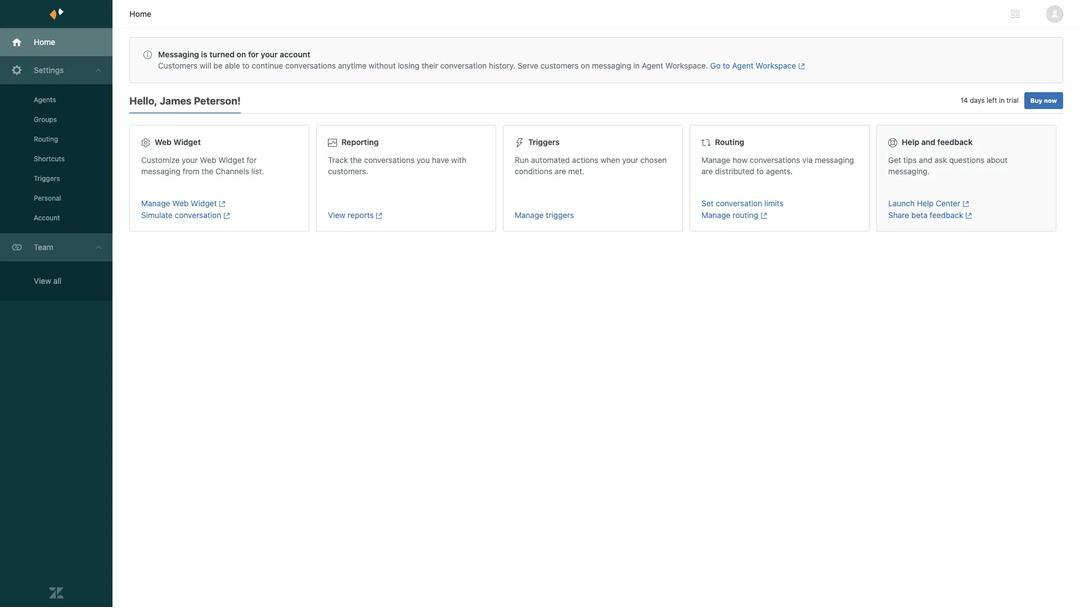 Task type: locate. For each thing, give the bounding box(es) containing it.
agent
[[642, 61, 663, 70], [732, 61, 754, 70]]

triggers up "personal"
[[34, 174, 60, 183]]

1 horizontal spatial conversation
[[440, 61, 487, 70]]

agent left 'workspace.' at the right top of page
[[642, 61, 663, 70]]

1 horizontal spatial agent
[[732, 61, 754, 70]]

messaging
[[592, 61, 631, 70], [815, 155, 854, 165], [141, 167, 180, 176]]

hello,
[[129, 95, 157, 107]]

1 horizontal spatial view
[[328, 210, 346, 220]]

manage web widget link
[[141, 199, 298, 208]]

feedback for help and feedback
[[938, 137, 973, 147]]

1 vertical spatial in
[[999, 96, 1005, 105]]

and
[[922, 137, 936, 147], [919, 155, 933, 165]]

customize
[[141, 155, 180, 165]]

customers
[[158, 61, 198, 70]]

0 vertical spatial for
[[248, 50, 259, 59]]

1 vertical spatial messaging
[[815, 155, 854, 165]]

to right the able
[[242, 61, 250, 70]]

1 vertical spatial for
[[247, 155, 257, 165]]

personal
[[34, 194, 61, 203]]

0 horizontal spatial to
[[242, 61, 250, 70]]

1 horizontal spatial home
[[129, 9, 151, 19]]

conversations left you
[[364, 155, 415, 165]]

0 horizontal spatial routing
[[34, 135, 58, 143]]

share beta feedback link
[[889, 210, 1045, 220]]

your up from
[[182, 155, 198, 165]]

for up continue
[[248, 50, 259, 59]]

manage up distributed
[[702, 155, 731, 165]]

1 horizontal spatial are
[[702, 167, 713, 176]]

manage
[[702, 155, 731, 165], [141, 199, 170, 208], [515, 210, 544, 220], [702, 210, 731, 220]]

when
[[601, 155, 620, 165]]

triggers
[[546, 210, 574, 220]]

the
[[350, 155, 362, 165], [202, 167, 213, 176]]

1 vertical spatial the
[[202, 167, 213, 176]]

conversations inside track the conversations you have with customers.
[[364, 155, 415, 165]]

widget up simulate conversation link
[[191, 199, 217, 208]]

widget
[[174, 137, 201, 147], [218, 155, 245, 165], [191, 199, 217, 208]]

to right 'go'
[[723, 61, 730, 70]]

is
[[201, 50, 207, 59]]

2 horizontal spatial web
[[200, 155, 216, 165]]

groups
[[34, 115, 57, 124]]

messaging down customize in the top left of the page
[[141, 167, 180, 176]]

buy
[[1031, 97, 1043, 104]]

in left 'workspace.' at the right top of page
[[634, 61, 640, 70]]

get
[[889, 155, 902, 165]]

0 vertical spatial the
[[350, 155, 362, 165]]

0 horizontal spatial agent
[[642, 61, 663, 70]]

1 horizontal spatial web
[[172, 199, 189, 208]]

0 vertical spatial web
[[155, 137, 172, 147]]

are left distributed
[[702, 167, 713, 176]]

manage triggers link
[[515, 210, 671, 220]]

manage for manage how conversations via messaging are distributed to agents.
[[702, 155, 731, 165]]

turned
[[209, 50, 235, 59]]

view
[[328, 210, 346, 220], [34, 276, 51, 286]]

account
[[280, 50, 310, 59]]

0 horizontal spatial are
[[555, 167, 566, 176]]

0 horizontal spatial on
[[237, 50, 246, 59]]

1 vertical spatial on
[[581, 61, 590, 70]]

0 vertical spatial help
[[902, 137, 920, 147]]

conversations down account
[[285, 61, 336, 70]]

on up the able
[[237, 50, 246, 59]]

1 horizontal spatial your
[[261, 50, 278, 59]]

1 horizontal spatial to
[[723, 61, 730, 70]]

1 vertical spatial feedback
[[930, 210, 964, 220]]

for inside customize your web widget for messaging from the channels list.
[[247, 155, 257, 165]]

2 horizontal spatial messaging
[[815, 155, 854, 165]]

help up tips
[[902, 137, 920, 147]]

anytime
[[338, 61, 367, 70]]

are
[[555, 167, 566, 176], [702, 167, 713, 176]]

your up continue
[[261, 50, 278, 59]]

conversation up routing
[[716, 199, 763, 208]]

run automated actions when your chosen conditions are met.
[[515, 155, 667, 176]]

manage down set
[[702, 210, 731, 220]]

in right left
[[999, 96, 1005, 105]]

web up the channels
[[200, 155, 216, 165]]

routing up how
[[715, 137, 744, 147]]

the up customers.
[[350, 155, 362, 165]]

help
[[902, 137, 920, 147], [917, 199, 934, 208]]

2 vertical spatial conversation
[[175, 210, 221, 220]]

2 vertical spatial messaging
[[141, 167, 180, 176]]

messaging right via
[[815, 155, 854, 165]]

2 horizontal spatial to
[[757, 167, 764, 176]]

manage left triggers
[[515, 210, 544, 220]]

your
[[261, 50, 278, 59], [182, 155, 198, 165], [622, 155, 638, 165]]

settings
[[34, 65, 64, 75]]

for up the list.
[[247, 155, 257, 165]]

2 agent from the left
[[732, 61, 754, 70]]

and up ask
[[922, 137, 936, 147]]

serve
[[518, 61, 538, 70]]

conversations for track the conversations you have with customers.
[[364, 155, 415, 165]]

widget inside customize your web widget for messaging from the channels list.
[[218, 155, 245, 165]]

set conversation limits link
[[702, 199, 858, 208]]

routing down "groups"
[[34, 135, 58, 143]]

met.
[[568, 167, 585, 176]]

feedback for share beta feedback
[[930, 210, 964, 220]]

hello, james peterson!
[[129, 95, 241, 107]]

1 are from the left
[[555, 167, 566, 176]]

channels
[[216, 167, 249, 176]]

via
[[803, 155, 813, 165]]

routing
[[34, 135, 58, 143], [715, 137, 744, 147]]

without
[[369, 61, 396, 70]]

routing
[[733, 210, 759, 220]]

1 horizontal spatial conversations
[[364, 155, 415, 165]]

2 horizontal spatial conversation
[[716, 199, 763, 208]]

conversation
[[440, 61, 487, 70], [716, 199, 763, 208], [175, 210, 221, 220]]

on right customers
[[581, 61, 590, 70]]

0 horizontal spatial the
[[202, 167, 213, 176]]

view left all
[[34, 276, 51, 286]]

conversation down manage web widget
[[175, 210, 221, 220]]

automated
[[531, 155, 570, 165]]

launch help center
[[889, 199, 961, 208]]

1 vertical spatial conversation
[[716, 199, 763, 208]]

0 horizontal spatial conversation
[[175, 210, 221, 220]]

trial
[[1007, 96, 1019, 105]]

web up customize in the top left of the page
[[155, 137, 172, 147]]

help up share beta feedback
[[917, 199, 934, 208]]

to left agents.
[[757, 167, 764, 176]]

shortcuts
[[34, 155, 65, 163]]

1 vertical spatial widget
[[218, 155, 245, 165]]

are inside manage how conversations via messaging are distributed to agents.
[[702, 167, 713, 176]]

manage triggers
[[515, 210, 574, 220]]

1 horizontal spatial routing
[[715, 137, 744, 147]]

0 vertical spatial view
[[328, 210, 346, 220]]

days
[[970, 96, 985, 105]]

and inside get tips and ask questions about messaging.
[[919, 155, 933, 165]]

conversation right their
[[440, 61, 487, 70]]

widget up the channels
[[218, 155, 245, 165]]

conversations
[[285, 61, 336, 70], [364, 155, 415, 165], [750, 155, 801, 165]]

0 vertical spatial in
[[634, 61, 640, 70]]

in
[[634, 61, 640, 70], [999, 96, 1005, 105]]

are down automated at the top of the page
[[555, 167, 566, 176]]

and left ask
[[919, 155, 933, 165]]

widget up customize your web widget for messaging from the channels list.
[[174, 137, 201, 147]]

manage up simulate
[[141, 199, 170, 208]]

0 horizontal spatial conversations
[[285, 61, 336, 70]]

the right from
[[202, 167, 213, 176]]

feedback down center
[[930, 210, 964, 220]]

to inside manage how conversations via messaging are distributed to agents.
[[757, 167, 764, 176]]

conversations up agents.
[[750, 155, 801, 165]]

their
[[422, 61, 438, 70]]

triggers up automated at the top of the page
[[528, 137, 560, 147]]

list.
[[251, 167, 264, 176]]

1 vertical spatial view
[[34, 276, 51, 286]]

web up simulate conversation
[[172, 199, 189, 208]]

view for view reports
[[328, 210, 346, 220]]

all
[[53, 276, 61, 286]]

zendesk products image
[[1012, 10, 1020, 18]]

agent right 'go'
[[732, 61, 754, 70]]

your right when
[[622, 155, 638, 165]]

questions
[[949, 155, 985, 165]]

history.
[[489, 61, 516, 70]]

are inside "run automated actions when your chosen conditions are met."
[[555, 167, 566, 176]]

1 horizontal spatial triggers
[[528, 137, 560, 147]]

for
[[248, 50, 259, 59], [247, 155, 257, 165]]

chosen
[[641, 155, 667, 165]]

0 vertical spatial messaging
[[592, 61, 631, 70]]

2 horizontal spatial your
[[622, 155, 638, 165]]

0 horizontal spatial messaging
[[141, 167, 180, 176]]

conversations inside manage how conversations via messaging are distributed to agents.
[[750, 155, 801, 165]]

0 horizontal spatial view
[[34, 276, 51, 286]]

0 vertical spatial feedback
[[938, 137, 973, 147]]

for for on
[[248, 50, 259, 59]]

home
[[129, 9, 151, 19], [34, 37, 55, 47]]

manage routing
[[702, 210, 759, 220]]

1 vertical spatial help
[[917, 199, 934, 208]]

feedback up questions
[[938, 137, 973, 147]]

go to agent workspace link
[[710, 61, 805, 70]]

view left reports
[[328, 210, 346, 220]]

now
[[1044, 97, 1057, 104]]

manage inside manage how conversations via messaging are distributed to agents.
[[702, 155, 731, 165]]

0 horizontal spatial your
[[182, 155, 198, 165]]

conversations for manage how conversations via messaging are distributed to agents.
[[750, 155, 801, 165]]

2 horizontal spatial conversations
[[750, 155, 801, 165]]

on
[[237, 50, 246, 59], [581, 61, 590, 70]]

messaging right customers
[[592, 61, 631, 70]]

1 vertical spatial web
[[200, 155, 216, 165]]

1 horizontal spatial on
[[581, 61, 590, 70]]

1 horizontal spatial the
[[350, 155, 362, 165]]

1 vertical spatial and
[[919, 155, 933, 165]]

conversation for simulate conversation
[[175, 210, 221, 220]]

center
[[936, 199, 961, 208]]

0 vertical spatial conversation
[[440, 61, 487, 70]]

2 are from the left
[[702, 167, 713, 176]]

1 vertical spatial triggers
[[34, 174, 60, 183]]

view reports link
[[328, 210, 484, 220]]

0 horizontal spatial home
[[34, 37, 55, 47]]

feedback
[[938, 137, 973, 147], [930, 210, 964, 220]]



Task type: vqa. For each thing, say whether or not it's contained in the screenshot.
Home to the bottom
yes



Task type: describe. For each thing, give the bounding box(es) containing it.
manage how conversations via messaging are distributed to agents.
[[702, 155, 854, 176]]

workspace.
[[666, 61, 708, 70]]

manage web widget
[[141, 199, 217, 208]]

manage for manage routing
[[702, 210, 731, 220]]

messaging inside manage how conversations via messaging are distributed to agents.
[[815, 155, 854, 165]]

conversation for set conversation limits
[[716, 199, 763, 208]]

0 vertical spatial home
[[129, 9, 151, 19]]

0 vertical spatial triggers
[[528, 137, 560, 147]]

1 agent from the left
[[642, 61, 663, 70]]

manage for manage web widget
[[141, 199, 170, 208]]

messaging is turned on for your account
[[158, 50, 310, 59]]

manage routing link
[[702, 210, 858, 220]]

beta
[[912, 210, 928, 220]]

with
[[451, 155, 467, 165]]

0 vertical spatial and
[[922, 137, 936, 147]]

you
[[417, 155, 430, 165]]

buy now button
[[1025, 92, 1064, 109]]

0 horizontal spatial in
[[634, 61, 640, 70]]

how
[[733, 155, 748, 165]]

share beta feedback
[[889, 210, 964, 220]]

share
[[889, 210, 909, 220]]

2 vertical spatial widget
[[191, 199, 217, 208]]

agents
[[34, 96, 56, 104]]

have
[[432, 155, 449, 165]]

buy now
[[1031, 97, 1057, 104]]

conditions
[[515, 167, 553, 176]]

will
[[200, 61, 211, 70]]

view reports
[[328, 210, 374, 220]]

set
[[702, 199, 714, 208]]

manage for manage triggers
[[515, 210, 544, 220]]

losing
[[398, 61, 420, 70]]

simulate conversation
[[141, 210, 221, 220]]

simulate conversation link
[[141, 210, 298, 220]]

launch
[[889, 199, 915, 208]]

1 vertical spatial home
[[34, 37, 55, 47]]

team
[[34, 243, 53, 252]]

able
[[225, 61, 240, 70]]

reporting
[[342, 137, 379, 147]]

your inside customize your web widget for messaging from the channels list.
[[182, 155, 198, 165]]

2 vertical spatial web
[[172, 199, 189, 208]]

from
[[183, 167, 200, 176]]

your inside "run automated actions when your chosen conditions are met."
[[622, 155, 638, 165]]

for for widget
[[247, 155, 257, 165]]

distributed
[[715, 167, 755, 176]]

customers
[[541, 61, 579, 70]]

get tips and ask questions about messaging.
[[889, 155, 1008, 176]]

messaging.
[[889, 167, 930, 176]]

view for view all
[[34, 276, 51, 286]]

go to agent workspace
[[710, 61, 796, 70]]

customers will be able to continue conversations anytime without losing their conversation history. serve customers on messaging in agent workspace.
[[158, 61, 710, 70]]

be
[[213, 61, 223, 70]]

run
[[515, 155, 529, 165]]

1 horizontal spatial in
[[999, 96, 1005, 105]]

0 vertical spatial on
[[237, 50, 246, 59]]

actions
[[572, 155, 599, 165]]

continue
[[252, 61, 283, 70]]

0 horizontal spatial web
[[155, 137, 172, 147]]

simulate
[[141, 210, 173, 220]]

track the conversations you have with customers.
[[328, 155, 467, 176]]

about
[[987, 155, 1008, 165]]

0 horizontal spatial triggers
[[34, 174, 60, 183]]

0 vertical spatial widget
[[174, 137, 201, 147]]

web inside customize your web widget for messaging from the channels list.
[[200, 155, 216, 165]]

customers.
[[328, 167, 368, 176]]

the inside track the conversations you have with customers.
[[350, 155, 362, 165]]

peterson!
[[194, 95, 241, 107]]

reports
[[348, 210, 374, 220]]

web widget
[[155, 137, 201, 147]]

left
[[987, 96, 997, 105]]

view all
[[34, 276, 61, 286]]

1 horizontal spatial messaging
[[592, 61, 631, 70]]

set conversation limits
[[702, 199, 784, 208]]

customize your web widget for messaging from the channels list.
[[141, 155, 264, 176]]

go
[[710, 61, 721, 70]]

tips
[[904, 155, 917, 165]]

ask
[[935, 155, 947, 165]]

track
[[328, 155, 348, 165]]

messaging
[[158, 50, 199, 59]]

14 days left in trial
[[961, 96, 1019, 105]]

james
[[160, 95, 192, 107]]

workspace
[[756, 61, 796, 70]]

messaging inside customize your web widget for messaging from the channels list.
[[141, 167, 180, 176]]

limits
[[765, 199, 784, 208]]

launch help center link
[[889, 199, 1045, 208]]

the inside customize your web widget for messaging from the channels list.
[[202, 167, 213, 176]]

account
[[34, 214, 60, 222]]

agents.
[[766, 167, 793, 176]]

help and feedback
[[902, 137, 973, 147]]



